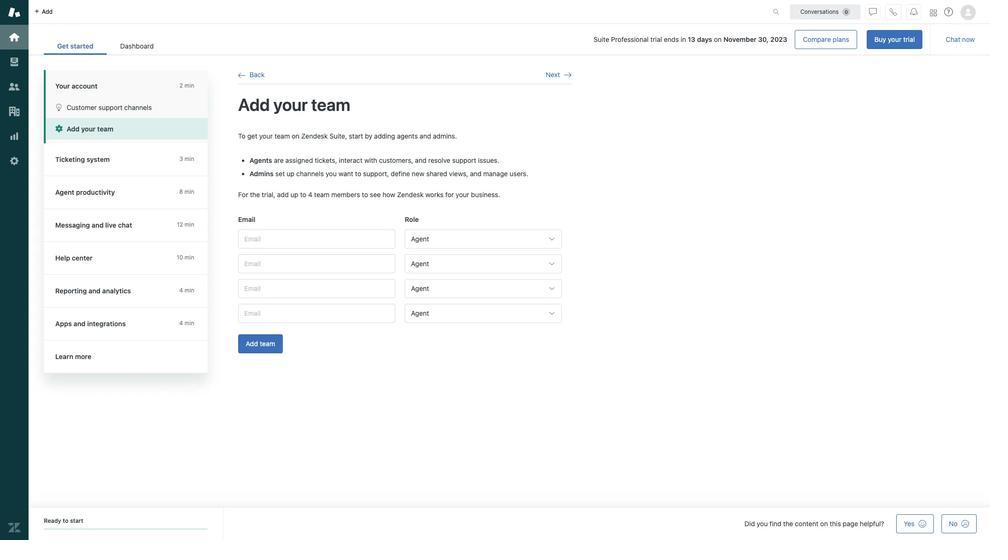 Task type: vqa. For each thing, say whether or not it's contained in the screenshot.


Task type: locate. For each thing, give the bounding box(es) containing it.
region containing to get your team on zendesk suite, start by adding agents and admins.
[[238, 131, 572, 365]]

you right did
[[757, 520, 768, 528]]

did you find the content on this page helpful?
[[745, 520, 885, 528]]

min inside agent productivity heading
[[185, 188, 194, 195]]

ends
[[664, 35, 679, 43]]

4 email field from the top
[[238, 304, 396, 323]]

4 inside the reporting and analytics heading
[[179, 287, 183, 294]]

and right apps
[[74, 320, 86, 328]]

business.
[[471, 191, 500, 199]]

min inside help center "heading"
[[185, 254, 194, 261]]

0 vertical spatial add your team
[[238, 95, 351, 115]]

more
[[75, 353, 92, 361]]

trial left ends
[[651, 35, 663, 43]]

and up new
[[415, 156, 427, 164]]

min inside messaging and live chat heading
[[185, 221, 194, 228]]

footer
[[29, 508, 991, 540]]

tab list containing get started
[[44, 37, 167, 55]]

zendesk left suite,
[[301, 132, 328, 140]]

min for apps and integrations
[[185, 320, 194, 327]]

zendesk products image
[[931, 9, 937, 16]]

admin image
[[8, 155, 20, 167]]

email field for 1st agent popup button from the bottom of the 'region' containing to get your team on zendesk suite, start by adding agents and admins.
[[238, 304, 396, 323]]

back button
[[238, 71, 265, 79]]

0 horizontal spatial add
[[42, 8, 53, 15]]

suite
[[594, 35, 610, 43]]

4 min for analytics
[[179, 287, 194, 294]]

Email field
[[238, 230, 396, 249], [238, 255, 396, 274], [238, 279, 396, 299], [238, 304, 396, 323]]

with
[[365, 156, 377, 164]]

suite,
[[330, 132, 347, 140]]

yes
[[904, 520, 915, 528]]

6 min from the top
[[185, 287, 194, 294]]

dashboard
[[120, 42, 154, 50]]

4 for reporting and analytics
[[179, 287, 183, 294]]

productivity
[[76, 188, 115, 196]]

2 agent button from the top
[[405, 255, 562, 274]]

for
[[446, 191, 454, 199]]

min for agent productivity
[[185, 188, 194, 195]]

4 min
[[179, 287, 194, 294], [179, 320, 194, 327]]

agents
[[250, 156, 272, 164]]

get help image
[[945, 8, 954, 16]]

channels up "add your team" button
[[124, 103, 152, 112]]

to
[[238, 132, 246, 140]]

suite professional trial ends in 13 days on november 30, 2023
[[594, 35, 788, 43]]

0 horizontal spatial zendesk
[[301, 132, 328, 140]]

agent
[[55, 188, 74, 196], [411, 235, 429, 243], [411, 260, 429, 268], [411, 285, 429, 293], [411, 309, 429, 318]]

main element
[[0, 0, 29, 540]]

ticketing system
[[55, 155, 110, 163]]

progress-bar progress bar
[[44, 529, 208, 531]]

add your team inside content-title region
[[238, 95, 351, 115]]

3 email field from the top
[[238, 279, 396, 299]]

to get your team on zendesk suite, start by adding agents and admins.
[[238, 132, 457, 140]]

2 trial from the left
[[904, 35, 916, 43]]

and inside the reporting and analytics heading
[[89, 287, 101, 295]]

to
[[355, 170, 362, 178], [300, 191, 307, 199], [362, 191, 368, 199], [63, 518, 68, 525]]

start right ready
[[70, 518, 83, 525]]

1 4 min from the top
[[179, 287, 194, 294]]

3
[[180, 155, 183, 163]]

0 vertical spatial the
[[250, 191, 260, 199]]

1 min from the top
[[185, 82, 194, 89]]

add inside popup button
[[42, 8, 53, 15]]

1 vertical spatial on
[[292, 132, 300, 140]]

1 horizontal spatial trial
[[904, 35, 916, 43]]

1 vertical spatial 4 min
[[179, 320, 194, 327]]

up
[[287, 170, 295, 178], [291, 191, 299, 199]]

0 horizontal spatial the
[[250, 191, 260, 199]]

agent productivity heading
[[44, 176, 217, 209]]

members
[[332, 191, 360, 199]]

buy your trial button
[[867, 30, 923, 49]]

find
[[770, 520, 782, 528]]

4 min inside apps and integrations heading
[[179, 320, 194, 327]]

on left this
[[821, 520, 829, 528]]

add team button
[[238, 335, 283, 354]]

learn more button
[[44, 341, 206, 373]]

0 vertical spatial up
[[287, 170, 295, 178]]

did
[[745, 520, 755, 528]]

2 vertical spatial on
[[821, 520, 829, 528]]

on up "assigned"
[[292, 132, 300, 140]]

tab list
[[44, 37, 167, 55]]

on right days
[[715, 35, 722, 43]]

4
[[308, 191, 313, 199], [179, 287, 183, 294], [179, 320, 183, 327]]

4 min inside the reporting and analytics heading
[[179, 287, 194, 294]]

zendesk right how
[[397, 191, 424, 199]]

1 vertical spatial 4
[[179, 287, 183, 294]]

tickets,
[[315, 156, 337, 164]]

your inside section
[[889, 35, 902, 43]]

learn more
[[55, 353, 92, 361]]

1 vertical spatial zendesk
[[397, 191, 424, 199]]

yes button
[[897, 515, 934, 534]]

zendesk support image
[[8, 6, 20, 19]]

add inside content-title region
[[238, 95, 270, 115]]

0 horizontal spatial add your team
[[67, 125, 113, 133]]

conversations button
[[791, 4, 861, 19]]

no button
[[942, 515, 977, 534]]

7 min from the top
[[185, 320, 194, 327]]

1 vertical spatial the
[[784, 520, 794, 528]]

your
[[889, 35, 902, 43], [274, 95, 308, 115], [81, 125, 96, 133], [259, 132, 273, 140], [456, 191, 470, 199]]

you inside 'region'
[[326, 170, 337, 178]]

8 min
[[179, 188, 194, 195]]

help center heading
[[44, 242, 217, 275]]

messaging
[[55, 221, 90, 229]]

admins
[[250, 170, 274, 178]]

1 email field from the top
[[238, 230, 396, 249]]

1 vertical spatial channels
[[296, 170, 324, 178]]

0 horizontal spatial channels
[[124, 103, 152, 112]]

1 vertical spatial add your team
[[67, 125, 113, 133]]

1 horizontal spatial add
[[277, 191, 289, 199]]

analytics
[[102, 287, 131, 295]]

for
[[238, 191, 248, 199]]

messaging and live chat heading
[[44, 209, 217, 242]]

apps
[[55, 320, 72, 328]]

channels down "assigned"
[[296, 170, 324, 178]]

dashboard tab
[[107, 37, 167, 55]]

admins.
[[433, 132, 457, 140]]

and right the views,
[[470, 170, 482, 178]]

up right trial,
[[291, 191, 299, 199]]

4 inside apps and integrations heading
[[179, 320, 183, 327]]

reporting and analytics
[[55, 287, 131, 295]]

the right find
[[784, 520, 794, 528]]

add right zendesk support image
[[42, 8, 53, 15]]

organizations image
[[8, 105, 20, 118]]

agents are assigned tickets, interact with customers, and resolve support issues.
[[250, 156, 500, 164]]

min inside your account heading
[[185, 82, 194, 89]]

1 horizontal spatial start
[[349, 132, 363, 140]]

chat
[[947, 35, 961, 43]]

0 horizontal spatial support
[[99, 103, 123, 112]]

manage
[[484, 170, 508, 178]]

2 vertical spatial 4
[[179, 320, 183, 327]]

assigned
[[286, 156, 313, 164]]

and inside apps and integrations heading
[[74, 320, 86, 328]]

1 vertical spatial support
[[453, 156, 477, 164]]

0 horizontal spatial start
[[70, 518, 83, 525]]

1 horizontal spatial on
[[715, 35, 722, 43]]

no
[[950, 520, 958, 528]]

and left analytics
[[89, 287, 101, 295]]

reporting and analytics heading
[[44, 275, 217, 308]]

chat now button
[[939, 30, 983, 49]]

support up "add your team" button
[[99, 103, 123, 112]]

and inside messaging and live chat heading
[[92, 221, 104, 229]]

agent button
[[405, 230, 562, 249], [405, 255, 562, 274], [405, 279, 562, 299], [405, 304, 562, 323]]

0 vertical spatial add
[[238, 95, 270, 115]]

min inside 'ticketing system' heading
[[185, 155, 194, 163]]

4 min from the top
[[185, 221, 194, 228]]

november
[[724, 35, 757, 43]]

4 agent button from the top
[[405, 304, 562, 323]]

1 horizontal spatial zendesk
[[397, 191, 424, 199]]

channels
[[124, 103, 152, 112], [296, 170, 324, 178]]

add inside 'region'
[[246, 340, 258, 348]]

trial
[[651, 35, 663, 43], [904, 35, 916, 43]]

up right set
[[287, 170, 295, 178]]

0 vertical spatial on
[[715, 35, 722, 43]]

professional
[[612, 35, 649, 43]]

0 vertical spatial 4 min
[[179, 287, 194, 294]]

0 vertical spatial 4
[[308, 191, 313, 199]]

help
[[55, 254, 70, 262]]

1 horizontal spatial add your team
[[238, 95, 351, 115]]

1 horizontal spatial channels
[[296, 170, 324, 178]]

agent productivity
[[55, 188, 115, 196]]

section
[[175, 30, 923, 49]]

1 agent button from the top
[[405, 230, 562, 249]]

help center
[[55, 254, 93, 262]]

1 vertical spatial start
[[70, 518, 83, 525]]

and left live
[[92, 221, 104, 229]]

trial inside button
[[904, 35, 916, 43]]

started
[[70, 42, 94, 50]]

2 vertical spatial add
[[246, 340, 258, 348]]

support,
[[363, 170, 389, 178]]

and
[[420, 132, 431, 140], [415, 156, 427, 164], [470, 170, 482, 178], [92, 221, 104, 229], [89, 287, 101, 295], [74, 320, 86, 328]]

region
[[238, 131, 572, 365]]

team inside add team button
[[260, 340, 275, 348]]

12 min
[[177, 221, 194, 228]]

ticketing system heading
[[44, 143, 217, 176]]

0 vertical spatial support
[[99, 103, 123, 112]]

2 4 min from the top
[[179, 320, 194, 327]]

team inside "add your team" button
[[97, 125, 113, 133]]

3 min from the top
[[185, 188, 194, 195]]

3 agent button from the top
[[405, 279, 562, 299]]

you down tickets,
[[326, 170, 337, 178]]

account
[[72, 82, 98, 90]]

min inside the reporting and analytics heading
[[185, 287, 194, 294]]

are
[[274, 156, 284, 164]]

min for reporting and analytics
[[185, 287, 194, 294]]

2 email field from the top
[[238, 255, 396, 274]]

1 trial from the left
[[651, 35, 663, 43]]

channels inside customer support channels button
[[124, 103, 152, 112]]

5 min from the top
[[185, 254, 194, 261]]

add
[[238, 95, 270, 115], [67, 125, 80, 133], [246, 340, 258, 348]]

the right for
[[250, 191, 260, 199]]

2 min from the top
[[185, 155, 194, 163]]

add button
[[29, 0, 58, 23]]

add right trial,
[[277, 191, 289, 199]]

1 vertical spatial up
[[291, 191, 299, 199]]

min for ticketing system
[[185, 155, 194, 163]]

start left by
[[349, 132, 363, 140]]

team inside content-title region
[[312, 95, 351, 115]]

center
[[72, 254, 93, 262]]

min inside apps and integrations heading
[[185, 320, 194, 327]]

0 vertical spatial channels
[[124, 103, 152, 112]]

0 vertical spatial you
[[326, 170, 337, 178]]

1 horizontal spatial you
[[757, 520, 768, 528]]

0 vertical spatial add
[[42, 8, 53, 15]]

trial for your
[[904, 35, 916, 43]]

get started
[[57, 42, 94, 50]]

2 horizontal spatial on
[[821, 520, 829, 528]]

4 min for integrations
[[179, 320, 194, 327]]

conversations
[[801, 8, 839, 15]]

min for messaging and live chat
[[185, 221, 194, 228]]

add your team button
[[46, 118, 208, 140]]

trial down notifications "image"
[[904, 35, 916, 43]]

min for help center
[[185, 254, 194, 261]]

0 horizontal spatial you
[[326, 170, 337, 178]]

support up the views,
[[453, 156, 477, 164]]

works
[[426, 191, 444, 199]]

0 horizontal spatial trial
[[651, 35, 663, 43]]

1 vertical spatial you
[[757, 520, 768, 528]]

the
[[250, 191, 260, 199], [784, 520, 794, 528]]

to left see
[[362, 191, 368, 199]]



Task type: describe. For each thing, give the bounding box(es) containing it.
reporting
[[55, 287, 87, 295]]

1 vertical spatial add
[[67, 125, 80, 133]]

buy
[[875, 35, 887, 43]]

8
[[179, 188, 183, 195]]

get started image
[[8, 31, 20, 43]]

this
[[830, 520, 842, 528]]

trial for professional
[[651, 35, 663, 43]]

messaging and live chat
[[55, 221, 132, 229]]

adding
[[374, 132, 395, 140]]

1 vertical spatial add
[[277, 191, 289, 199]]

notifications image
[[911, 8, 918, 15]]

compare
[[804, 35, 832, 43]]

agents
[[397, 132, 418, 140]]

apps and integrations heading
[[44, 308, 217, 341]]

13
[[688, 35, 696, 43]]

0 vertical spatial start
[[349, 132, 363, 140]]

helpful?
[[861, 520, 885, 528]]

set
[[276, 170, 285, 178]]

learn
[[55, 353, 73, 361]]

support inside customer support channels button
[[99, 103, 123, 112]]

zendesk image
[[8, 522, 20, 534]]

email field for fourth agent popup button from the bottom of the 'region' containing to get your team on zendesk suite, start by adding agents and admins.
[[238, 230, 396, 249]]

issues.
[[478, 156, 500, 164]]

apps and integrations
[[55, 320, 126, 328]]

next
[[546, 71, 560, 79]]

define
[[391, 170, 410, 178]]

the inside 'region'
[[250, 191, 260, 199]]

plans
[[833, 35, 850, 43]]

to right want at the top left
[[355, 170, 362, 178]]

ready
[[44, 518, 61, 525]]

section containing suite professional trial ends in
[[175, 30, 923, 49]]

button displays agent's chat status as invisible. image
[[870, 8, 877, 15]]

to right ready
[[63, 518, 68, 525]]

want
[[339, 170, 354, 178]]

3 min
[[180, 155, 194, 163]]

back
[[250, 71, 265, 79]]

4 inside 'region'
[[308, 191, 313, 199]]

your account heading
[[44, 70, 217, 97]]

customer support channels
[[67, 103, 152, 112]]

next button
[[546, 71, 572, 79]]

admins set up channels you want to support, define new shared views, and manage users.
[[250, 170, 529, 178]]

email
[[238, 215, 256, 223]]

live
[[105, 221, 116, 229]]

page
[[843, 520, 859, 528]]

10
[[177, 254, 183, 261]]

12
[[177, 221, 183, 228]]

1 horizontal spatial support
[[453, 156, 477, 164]]

buy your trial
[[875, 35, 916, 43]]

footer containing did you find the content on this page helpful?
[[29, 508, 991, 540]]

0 vertical spatial zendesk
[[301, 132, 328, 140]]

min for your account
[[185, 82, 194, 89]]

integrations
[[87, 320, 126, 328]]

customer support channels button
[[46, 97, 208, 118]]

role
[[405, 215, 419, 223]]

2 min
[[180, 82, 194, 89]]

10 min
[[177, 254, 194, 261]]

add team
[[246, 340, 275, 348]]

days
[[698, 35, 713, 43]]

chat now
[[947, 35, 976, 43]]

and right agents
[[420, 132, 431, 140]]

customers,
[[379, 156, 414, 164]]

email field for third agent popup button from the bottom of the 'region' containing to get your team on zendesk suite, start by adding agents and admins.
[[238, 255, 396, 274]]

agent inside heading
[[55, 188, 74, 196]]

now
[[963, 35, 976, 43]]

ticketing
[[55, 155, 85, 163]]

get
[[57, 42, 69, 50]]

content
[[796, 520, 819, 528]]

your inside content-title region
[[274, 95, 308, 115]]

users.
[[510, 170, 529, 178]]

your account
[[55, 82, 98, 90]]

30,
[[759, 35, 769, 43]]

get
[[247, 132, 258, 140]]

email field for 2nd agent popup button from the bottom
[[238, 279, 396, 299]]

resolve
[[429, 156, 451, 164]]

add for content-title region
[[238, 95, 270, 115]]

see
[[370, 191, 381, 199]]

2
[[180, 82, 183, 89]]

by
[[365, 132, 373, 140]]

compare plans button
[[795, 30, 858, 49]]

add your team inside button
[[67, 125, 113, 133]]

1 horizontal spatial the
[[784, 520, 794, 528]]

views image
[[8, 56, 20, 68]]

0 horizontal spatial on
[[292, 132, 300, 140]]

to down "assigned"
[[300, 191, 307, 199]]

your
[[55, 82, 70, 90]]

interact
[[339, 156, 363, 164]]

views,
[[449, 170, 469, 178]]

4 for apps and integrations
[[179, 320, 183, 327]]

learn more heading
[[44, 341, 217, 374]]

content-title region
[[238, 94, 572, 116]]

customers image
[[8, 81, 20, 93]]

new
[[412, 170, 425, 178]]

ready to start
[[44, 518, 83, 525]]

add for add team button on the bottom left of page
[[246, 340, 258, 348]]

2023
[[771, 35, 788, 43]]

reporting image
[[8, 130, 20, 143]]

for the trial, add up to 4 team members to see how zendesk works for your business.
[[238, 191, 500, 199]]

customer
[[67, 103, 97, 112]]

trial,
[[262, 191, 275, 199]]

November 30, 2023 text field
[[724, 35, 788, 43]]



